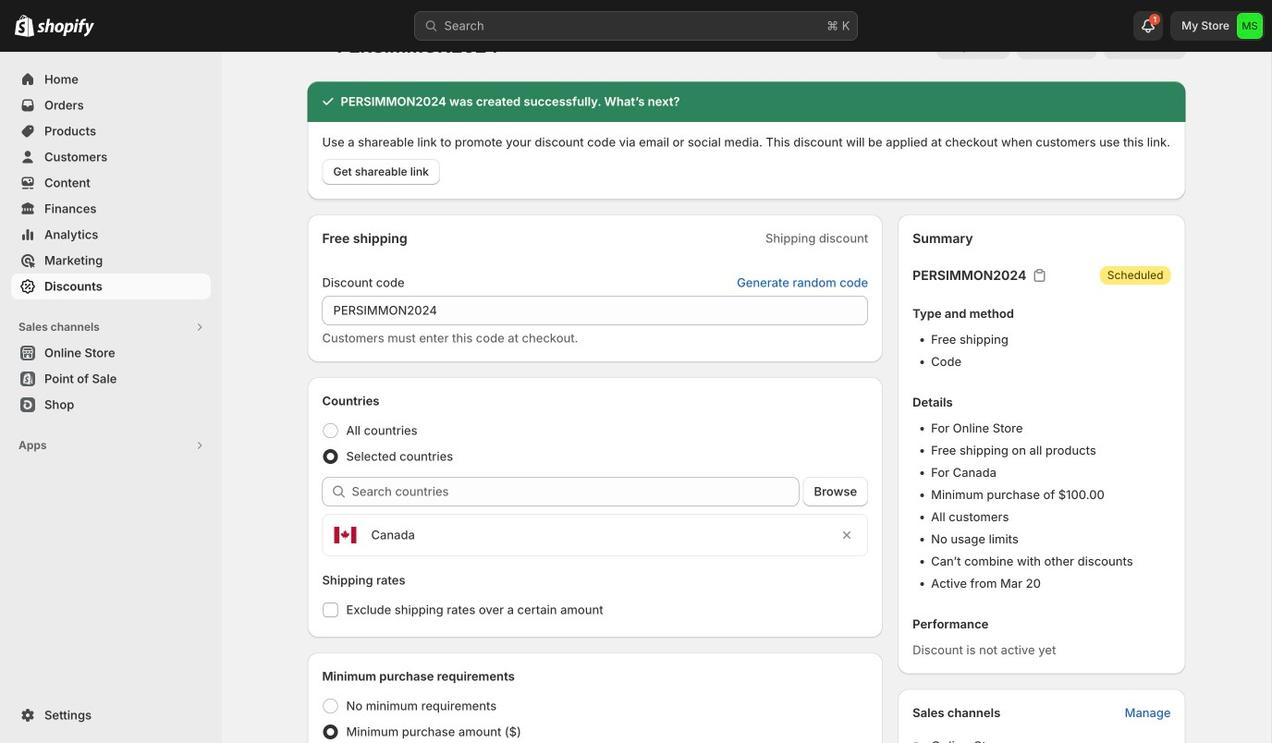 Task type: vqa. For each thing, say whether or not it's contained in the screenshot.
Store Settings to the right
no



Task type: describe. For each thing, give the bounding box(es) containing it.
Search countries text field
[[352, 477, 800, 507]]

1 horizontal spatial shopify image
[[37, 18, 94, 37]]



Task type: locate. For each thing, give the bounding box(es) containing it.
None text field
[[322, 296, 869, 326]]

shopify image
[[15, 15, 34, 37], [37, 18, 94, 37]]

my store image
[[1238, 13, 1264, 39]]

0 horizontal spatial shopify image
[[15, 15, 34, 37]]



